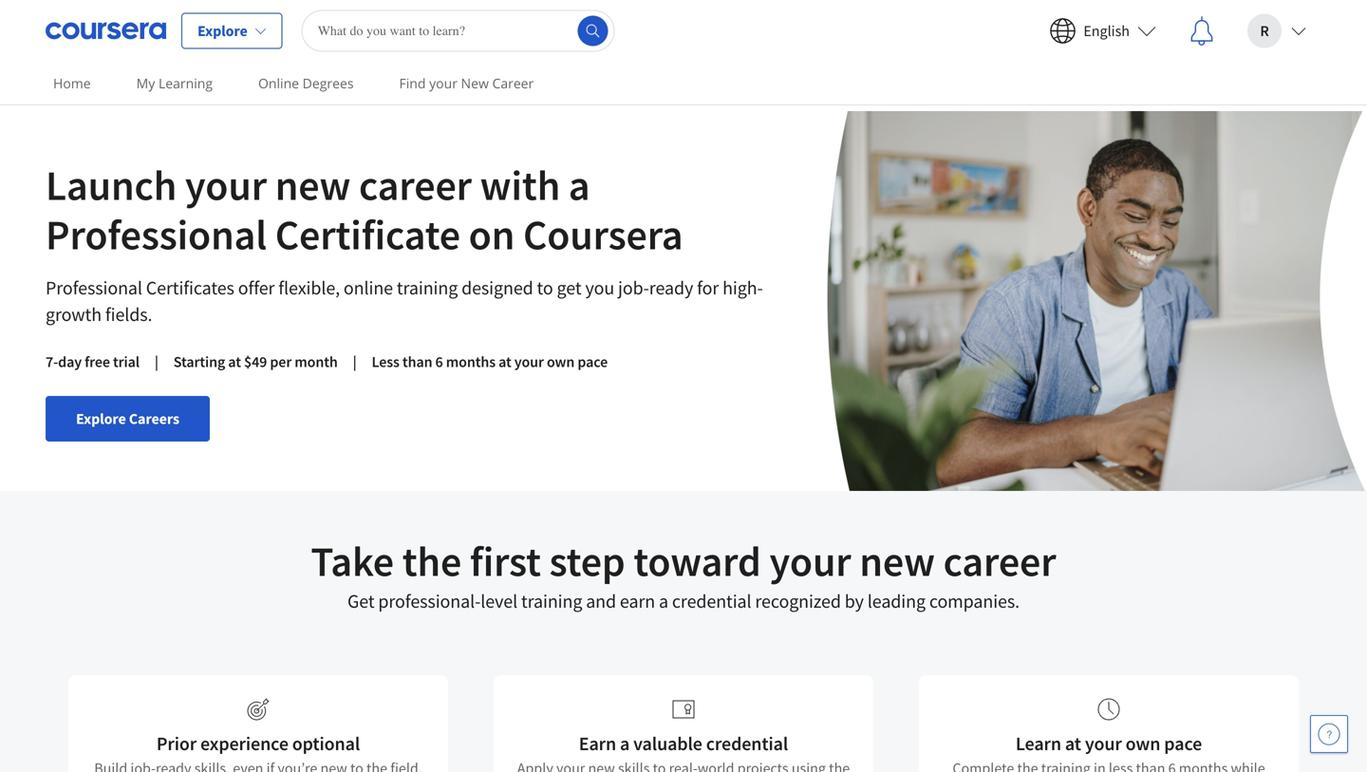 Task type: describe. For each thing, give the bounding box(es) containing it.
careers
[[129, 409, 179, 428]]

1 horizontal spatial own
[[1126, 732, 1161, 755]]

explore button
[[181, 13, 283, 49]]

certificates
[[146, 276, 234, 300]]

1 horizontal spatial at
[[499, 352, 512, 371]]

trial | starting
[[113, 352, 225, 371]]

the
[[402, 535, 462, 587]]

take
[[311, 535, 394, 587]]

coursera image
[[46, 16, 166, 46]]

earn
[[620, 589, 655, 613]]

offer
[[238, 276, 275, 300]]

valuable
[[634, 732, 703, 755]]

earn
[[579, 732, 616, 755]]

step
[[550, 535, 626, 587]]

find your new career
[[399, 74, 534, 92]]

help center image
[[1318, 723, 1341, 746]]

recognized
[[755, 589, 841, 613]]

learning
[[159, 74, 213, 92]]

english
[[1084, 21, 1130, 40]]

certificate
[[275, 208, 461, 261]]

day
[[58, 352, 82, 371]]

r
[[1261, 21, 1269, 40]]

7-
[[46, 352, 58, 371]]

and
[[586, 589, 616, 613]]

your inside the launch your new career with a professional certificate on coursera
[[185, 159, 267, 211]]

for
[[697, 276, 719, 300]]

optional
[[292, 732, 360, 755]]

months
[[446, 352, 496, 371]]

7-day free trial | starting at $49 per month | less than 6 months at your own pace
[[46, 352, 608, 371]]

professional inside the professional certificates offer flexible, online training designed to get you job-ready for high- growth fields.
[[46, 276, 142, 300]]

What do you want to learn? text field
[[302, 10, 615, 52]]

ready
[[649, 276, 693, 300]]

growth
[[46, 302, 102, 326]]

you
[[585, 276, 615, 300]]

new inside the launch your new career with a professional certificate on coursera
[[275, 159, 351, 211]]

launch
[[46, 159, 177, 211]]

online degrees link
[[251, 62, 361, 104]]

new inside take the first step toward your new career get professional-level training and earn a credential recognized by leading companies.
[[860, 535, 935, 587]]

r button
[[1233, 0, 1322, 61]]

2 horizontal spatial at
[[1065, 732, 1082, 755]]

1 vertical spatial pace
[[1165, 732, 1202, 755]]

fields.
[[105, 302, 152, 326]]

$49
[[244, 352, 267, 371]]

career
[[492, 74, 534, 92]]

6
[[435, 352, 443, 371]]

to
[[537, 276, 553, 300]]

new
[[461, 74, 489, 92]]

toward
[[634, 535, 761, 587]]

home link
[[46, 62, 98, 104]]

2 vertical spatial a
[[620, 732, 630, 755]]

companies.
[[930, 589, 1020, 613]]

job-
[[618, 276, 649, 300]]

get
[[348, 589, 375, 613]]

with
[[480, 159, 560, 211]]

0 horizontal spatial own
[[547, 352, 575, 371]]

leading
[[868, 589, 926, 613]]

online degrees
[[258, 74, 354, 92]]

0 horizontal spatial pace
[[578, 352, 608, 371]]



Task type: locate. For each thing, give the bounding box(es) containing it.
1 vertical spatial career
[[944, 535, 1057, 587]]

degrees
[[303, 74, 354, 92]]

english button
[[1035, 0, 1172, 61]]

0 vertical spatial career
[[359, 159, 472, 211]]

learn at your own pace
[[1016, 732, 1202, 755]]

training
[[397, 276, 458, 300], [521, 589, 582, 613]]

0 vertical spatial pace
[[578, 352, 608, 371]]

home
[[53, 74, 91, 92]]

get
[[557, 276, 582, 300]]

explore up learning
[[198, 21, 248, 40]]

1 professional from the top
[[46, 208, 267, 261]]

training inside take the first step toward your new career get professional-level training and earn a credential recognized by leading companies.
[[521, 589, 582, 613]]

coursera
[[523, 208, 683, 261]]

month | less
[[295, 352, 400, 371]]

0 vertical spatial own
[[547, 352, 575, 371]]

career
[[359, 159, 472, 211], [944, 535, 1057, 587]]

free
[[85, 352, 110, 371]]

high-
[[723, 276, 763, 300]]

launch your new career with a professional certificate on coursera
[[46, 159, 683, 261]]

1 vertical spatial own
[[1126, 732, 1161, 755]]

at left $49 at the top left of page
[[228, 352, 241, 371]]

0 vertical spatial a
[[569, 159, 590, 211]]

online
[[258, 74, 299, 92]]

professional inside the launch your new career with a professional certificate on coursera
[[46, 208, 267, 261]]

professional
[[46, 208, 267, 261], [46, 276, 142, 300]]

explore inside dropdown button
[[198, 21, 248, 40]]

training right online
[[397, 276, 458, 300]]

a inside the launch your new career with a professional certificate on coursera
[[569, 159, 590, 211]]

1 vertical spatial a
[[659, 589, 669, 613]]

1 vertical spatial explore
[[76, 409, 126, 428]]

flexible,
[[279, 276, 340, 300]]

1 vertical spatial professional
[[46, 276, 142, 300]]

at
[[228, 352, 241, 371], [499, 352, 512, 371], [1065, 732, 1082, 755]]

own
[[547, 352, 575, 371], [1126, 732, 1161, 755]]

my
[[136, 74, 155, 92]]

your
[[429, 74, 458, 92], [185, 159, 267, 211], [515, 352, 544, 371], [770, 535, 852, 587], [1085, 732, 1122, 755]]

0 horizontal spatial at
[[228, 352, 241, 371]]

credential right valuable
[[706, 732, 788, 755]]

designed
[[462, 276, 533, 300]]

professional-
[[378, 589, 481, 613]]

first
[[470, 535, 541, 587]]

0 horizontal spatial a
[[569, 159, 590, 211]]

0 horizontal spatial career
[[359, 159, 472, 211]]

None search field
[[302, 10, 615, 52]]

0 vertical spatial new
[[275, 159, 351, 211]]

pace
[[578, 352, 608, 371], [1165, 732, 1202, 755]]

experience
[[200, 732, 289, 755]]

a
[[569, 159, 590, 211], [659, 589, 669, 613], [620, 732, 630, 755]]

0 vertical spatial professional
[[46, 208, 267, 261]]

at right learn
[[1065, 732, 1082, 755]]

career inside take the first step toward your new career get professional-level training and earn a credential recognized by leading companies.
[[944, 535, 1057, 587]]

professional certificates offer flexible, online training designed to get you job-ready for high- growth fields.
[[46, 276, 763, 326]]

1 vertical spatial training
[[521, 589, 582, 613]]

1 vertical spatial new
[[860, 535, 935, 587]]

explore
[[198, 21, 248, 40], [76, 409, 126, 428]]

explore for explore
[[198, 21, 248, 40]]

0 horizontal spatial explore
[[76, 409, 126, 428]]

my learning link
[[129, 62, 220, 104]]

1 horizontal spatial a
[[620, 732, 630, 755]]

2 professional from the top
[[46, 276, 142, 300]]

training left and
[[521, 589, 582, 613]]

1 horizontal spatial training
[[521, 589, 582, 613]]

1 horizontal spatial explore
[[198, 21, 248, 40]]

2 horizontal spatial a
[[659, 589, 669, 613]]

credential
[[672, 589, 752, 613], [706, 732, 788, 755]]

explore careers link
[[46, 396, 210, 442]]

training inside the professional certificates offer flexible, online training designed to get you job-ready for high- growth fields.
[[397, 276, 458, 300]]

0 vertical spatial credential
[[672, 589, 752, 613]]

level
[[481, 589, 518, 613]]

1 horizontal spatial new
[[860, 535, 935, 587]]

learn
[[1016, 732, 1062, 755]]

find
[[399, 74, 426, 92]]

0 horizontal spatial training
[[397, 276, 458, 300]]

my learning
[[136, 74, 213, 92]]

earn a valuable credential
[[579, 732, 788, 755]]

credential down toward in the bottom of the page
[[672, 589, 752, 613]]

prior
[[157, 732, 197, 755]]

0 vertical spatial explore
[[198, 21, 248, 40]]

per
[[270, 352, 292, 371]]

online
[[344, 276, 393, 300]]

credential inside take the first step toward your new career get professional-level training and earn a credential recognized by leading companies.
[[672, 589, 752, 613]]

professional up growth
[[46, 276, 142, 300]]

career inside the launch your new career with a professional certificate on coursera
[[359, 159, 472, 211]]

new
[[275, 159, 351, 211], [860, 535, 935, 587]]

0 horizontal spatial new
[[275, 159, 351, 211]]

your inside take the first step toward your new career get professional-level training and earn a credential recognized by leading companies.
[[770, 535, 852, 587]]

a inside take the first step toward your new career get professional-level training and earn a credential recognized by leading companies.
[[659, 589, 669, 613]]

by
[[845, 589, 864, 613]]

1 horizontal spatial pace
[[1165, 732, 1202, 755]]

prior experience optional
[[157, 732, 360, 755]]

explore left the 'careers'
[[76, 409, 126, 428]]

1 horizontal spatial career
[[944, 535, 1057, 587]]

explore for explore careers
[[76, 409, 126, 428]]

take the first step toward your new career get professional-level training and earn a credential recognized by leading companies.
[[311, 535, 1057, 613]]

1 vertical spatial credential
[[706, 732, 788, 755]]

than
[[403, 352, 433, 371]]

find your new career link
[[392, 62, 542, 104]]

professional up certificates
[[46, 208, 267, 261]]

explore careers
[[76, 409, 179, 428]]

0 vertical spatial training
[[397, 276, 458, 300]]

on
[[469, 208, 515, 261]]

at right months
[[499, 352, 512, 371]]



Task type: vqa. For each thing, say whether or not it's contained in the screenshot.
students
no



